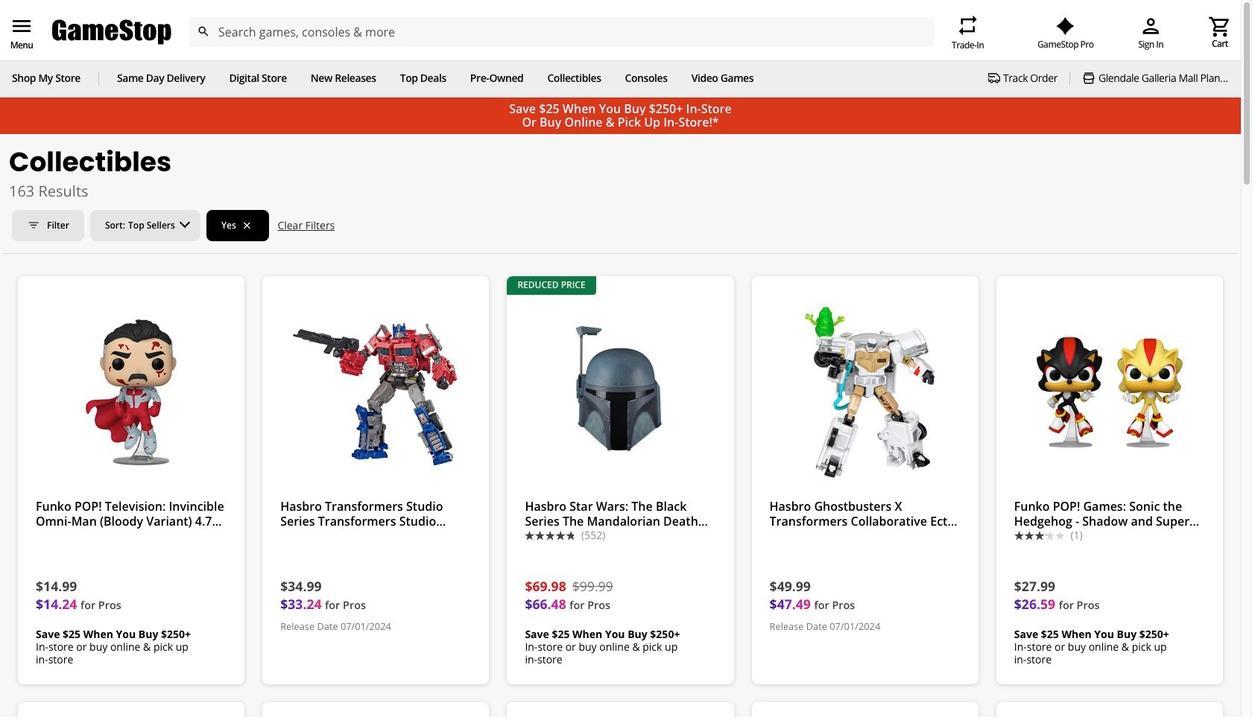 Task type: describe. For each thing, give the bounding box(es) containing it.
gamestop image
[[52, 18, 171, 46]]



Task type: locate. For each thing, give the bounding box(es) containing it.
gamestop pro icon image
[[1057, 17, 1075, 35]]

Search games, consoles & more search field
[[218, 17, 907, 47]]

None search field
[[189, 17, 934, 47]]



Task type: vqa. For each thing, say whether or not it's contained in the screenshot.
Search Games, Consoles & More search field
yes



